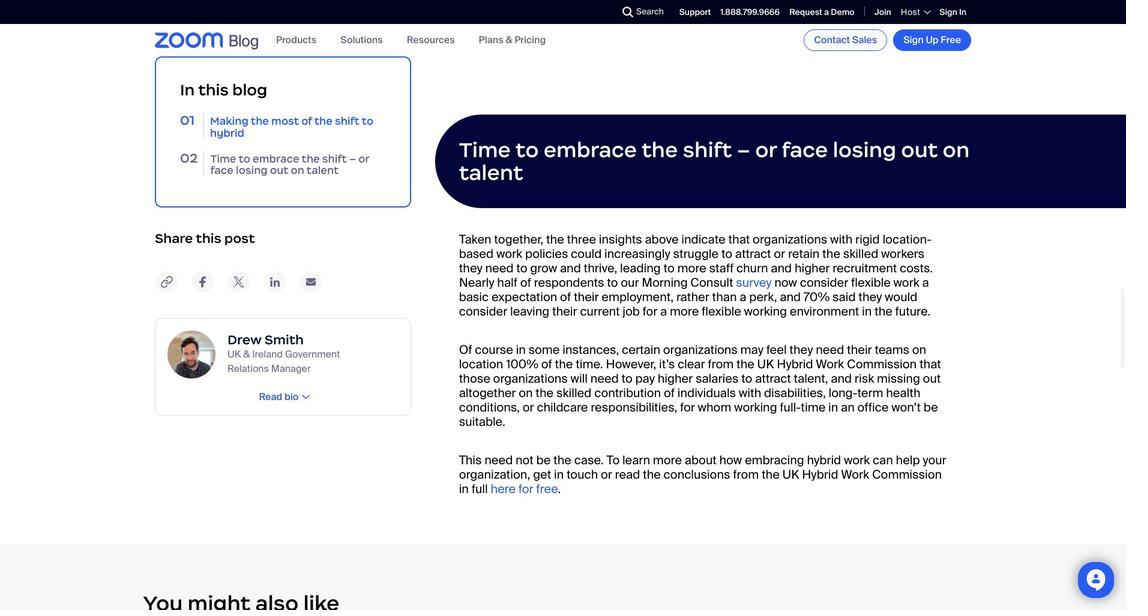 Task type: vqa. For each thing, say whether or not it's contained in the screenshot.
organizations to the middle
yes



Task type: locate. For each thing, give the bounding box(es) containing it.
1 vertical spatial health
[[886, 385, 920, 401]]

flexible down consult at the right of the page
[[702, 303, 741, 319]]

0 horizontal spatial work
[[496, 246, 522, 261]]

1 vertical spatial in
[[180, 80, 195, 100]]

course
[[475, 342, 513, 357]]

long- right time
[[829, 385, 857, 401]]

need
[[485, 260, 514, 276], [816, 342, 844, 357], [590, 371, 619, 386], [485, 452, 513, 468]]

organizations up salaries
[[663, 342, 738, 357]]

term
[[637, 25, 663, 41], [857, 385, 883, 401]]

they down 'recruitment'
[[858, 289, 882, 305]]

with left 47%
[[583, 25, 605, 41]]

skilled left location-
[[843, 246, 878, 261]]

1 horizontal spatial for
[[643, 303, 657, 319]]

or inside of course in some instances, certain organizations may feel they need their teams on location 100% of the time. however, it's clear from the uk hybrid work commission that those organizations will need to pay higher salaries to attract talent, and risk missing out altogether on the skilled contribution of individuals with disabilities, long-term health conditions, or childcare responsibilities, for whom working full-time in an office won't be suitable.
[[523, 399, 534, 415]]

pricing
[[514, 34, 546, 46]]

hybrid inside this need not be the case. to learn more about how embracing hybrid work can help your organization, get in touch or read the conclusions from the uk hybrid work commission in full
[[802, 467, 838, 482]]

0 vertical spatial skilled
[[843, 246, 878, 261]]

or inside this need not be the case. to learn more about how embracing hybrid work can help your organization, get in touch or read the conclusions from the uk hybrid work commission in full
[[601, 467, 612, 482]]

0 horizontal spatial –
[[349, 153, 356, 166]]

0 horizontal spatial organizations
[[493, 371, 568, 386]]

on
[[943, 137, 970, 163], [291, 164, 304, 177], [912, 342, 926, 357], [519, 385, 533, 401]]

read
[[615, 467, 640, 482]]

flexible down host
[[892, 25, 931, 41]]

0 vertical spatial they
[[459, 260, 482, 276]]

health inside of course in some instances, certain organizations may feel they need their teams on location 100% of the time. however, it's clear from the uk hybrid work commission that those organizations will need to pay higher salaries to attract talent, and risk missing out altogether on the skilled contribution of individuals with disabilities, long-term health conditions, or childcare responsibilities, for whom working full-time in an office won't be suitable.
[[886, 385, 920, 401]]

in right the 'plans'
[[519, 39, 529, 55]]

0 vertical spatial work
[[816, 356, 844, 372]]

and inside now consider flexible work a basic expectation of their employment, rather than a perk, and 70% said they would consider leaving their current job for a more flexible working environment in the future.
[[780, 289, 801, 305]]

a left demo at top
[[824, 6, 829, 17]]

need left 'not'
[[485, 452, 513, 468]]

from right about at the bottom right
[[733, 467, 759, 482]]

and left risk
[[831, 371, 852, 386]]

work inside this need not be the case. to learn more about how embracing hybrid work can help your organization, get in touch or read the conclusions from the uk hybrid work commission in full
[[841, 467, 869, 482]]

that inside taken together, the three insights above indicate that organizations with rigid location- based work policies could increasingly struggle to attract or retain the skilled workers they need to grow and thrive, leading to more staff churn and higher recruitment costs. nearly half of respondents to our morning consult
[[728, 231, 750, 247]]

1 vertical spatial sign
[[903, 34, 924, 46]]

with right salaries
[[739, 385, 761, 401]]

& right the 'plans'
[[506, 34, 512, 46]]

2 vertical spatial with
[[739, 385, 761, 401]]

missing
[[877, 371, 920, 386]]

read bio button
[[255, 391, 310, 404]]

work inside of course in some instances, certain organizations may feel they need their teams on location 100% of the time. however, it's clear from the uk hybrid work commission that those organizations will need to pay higher salaries to attract talent, and risk missing out altogether on the skilled contribution of individuals with disabilities, long-term health conditions, or childcare responsibilities, for whom working full-time in an office won't be suitable.
[[816, 356, 844, 372]]

basic
[[459, 289, 489, 305]]

work
[[816, 356, 844, 372], [841, 467, 869, 482]]

0 horizontal spatial losing
[[236, 164, 268, 177]]

or
[[755, 137, 777, 163], [358, 153, 369, 166], [774, 246, 785, 261], [523, 399, 534, 415], [601, 467, 612, 482]]

help
[[896, 452, 920, 468]]

0 vertical spatial this
[[198, 80, 229, 100]]

1 vertical spatial said
[[833, 289, 856, 305]]

1 vertical spatial term
[[857, 385, 883, 401]]

expectation
[[492, 289, 557, 305]]

full-
[[780, 399, 801, 415]]

drew
[[227, 332, 261, 348]]

and right role,
[[586, 39, 607, 55]]

1 vertical spatial be
[[536, 452, 551, 468]]

to inside making the most of the shift to hybrid
[[362, 115, 373, 128]]

1 vertical spatial &
[[243, 348, 250, 361]]

0 vertical spatial that
[[664, 39, 686, 55]]

1 vertical spatial skilled
[[556, 385, 591, 401]]

office
[[857, 399, 889, 415]]

0 horizontal spatial for
[[519, 481, 533, 497]]

higher inside of course in some instances, certain organizations may feel they need their teams on location 100% of the time. however, it's clear from the uk hybrid work commission that those organizations will need to pay higher salaries to attract talent, and risk missing out altogether on the skilled contribution of individuals with disabilities, long-term health conditions, or childcare responsibilities, for whom working full-time in an office won't be suitable.
[[658, 371, 693, 386]]

in up 01
[[180, 80, 195, 100]]

attract up survey link
[[735, 246, 771, 261]]

had
[[777, 39, 798, 55]]

said
[[638, 39, 662, 55], [833, 289, 856, 305]]

1 horizontal spatial talent
[[459, 159, 523, 186]]

of right half
[[520, 275, 531, 290]]

hybrid right the embracing
[[807, 452, 841, 468]]

0 horizontal spatial in
[[180, 80, 195, 100]]

sign for sign in
[[940, 6, 957, 17]]

0 vertical spatial with
[[583, 25, 605, 41]]

more inside this need not be the case. to learn more about how embracing hybrid work can help your organization, get in touch or read the conclusions from the uk hybrid work commission in full
[[653, 452, 682, 468]]

working
[[473, 39, 516, 55], [731, 39, 774, 55], [744, 303, 787, 319], [734, 399, 777, 415]]

1 vertical spatial work
[[841, 467, 869, 482]]

1 vertical spatial that
[[728, 231, 750, 247]]

of right most
[[301, 115, 312, 128]]

1 vertical spatial consider
[[459, 303, 507, 319]]

2 vertical spatial organizations
[[493, 371, 568, 386]]

health right risk
[[886, 385, 920, 401]]

survey link
[[736, 275, 774, 290]]

0 vertical spatial sign
[[940, 6, 957, 17]]

1 horizontal spatial higher
[[795, 260, 830, 276]]

0 vertical spatial attract
[[735, 246, 771, 261]]

&
[[506, 34, 512, 46], [243, 348, 250, 361]]

attract down feel
[[755, 371, 791, 386]]

term inside 44% of uk workers with long-term health conditions reported wanting more flexible working in their role, and 47% said that flexible working had improved their wellbeing.
[[637, 25, 663, 41]]

in left 'some'
[[516, 342, 526, 357]]

in left would
[[862, 303, 872, 319]]

from right clear
[[708, 356, 734, 372]]

0 vertical spatial said
[[638, 39, 662, 55]]

for inside now consider flexible work a basic expectation of their employment, rather than a perk, and 70% said they would consider leaving their current job for a more flexible working environment in the future.
[[643, 303, 657, 319]]

2 vertical spatial they
[[789, 342, 813, 357]]

with inside of course in some instances, certain organizations may feel they need their teams on location 100% of the time. however, it's clear from the uk hybrid work commission that those organizations will need to pay higher salaries to attract talent, and risk missing out altogether on the skilled contribution of individuals with disabilities, long-term health conditions, or childcare responsibilities, for whom working full-time in an office won't be suitable.
[[739, 385, 761, 401]]

0 horizontal spatial skilled
[[556, 385, 591, 401]]

1 vertical spatial work
[[893, 275, 919, 290]]

more inside 44% of uk workers with long-term health conditions reported wanting more flexible working in their role, and 47% said that flexible working had improved their wellbeing.
[[860, 25, 889, 41]]

more down morning
[[670, 303, 699, 319]]

time
[[801, 399, 825, 415]]

skilled
[[843, 246, 878, 261], [556, 385, 591, 401]]

be right 'not'
[[536, 452, 551, 468]]

role,
[[560, 39, 583, 55]]

work left risk
[[816, 356, 844, 372]]

1 horizontal spatial said
[[833, 289, 856, 305]]

0 vertical spatial commission
[[847, 356, 917, 372]]

logo blog.svg image
[[229, 32, 258, 51]]

1 vertical spatial hybrid
[[807, 452, 841, 468]]

of right pay in the bottom right of the page
[[664, 385, 675, 401]]

consider up environment
[[800, 275, 848, 290]]

1 horizontal spatial with
[[739, 385, 761, 401]]

they
[[459, 260, 482, 276], [858, 289, 882, 305], [789, 342, 813, 357]]

2 vertical spatial out
[[923, 371, 941, 386]]

of left the current
[[560, 289, 571, 305]]

their up risk
[[847, 342, 872, 357]]

1 horizontal spatial health
[[886, 385, 920, 401]]

up
[[926, 34, 938, 46]]

1 horizontal spatial consider
[[800, 275, 848, 290]]

1 vertical spatial face
[[210, 164, 233, 177]]

be inside of course in some instances, certain organizations may feel they need their teams on location 100% of the time. however, it's clear from the uk hybrid work commission that those organizations will need to pay higher salaries to attract talent, and risk missing out altogether on the skilled contribution of individuals with disabilities, long-term health conditions, or childcare responsibilities, for whom working full-time in an office won't be suitable.
[[924, 399, 938, 415]]

host
[[901, 7, 920, 17]]

0 vertical spatial higher
[[795, 260, 830, 276]]

bio
[[284, 391, 298, 404]]

more down join
[[860, 25, 889, 41]]

1 horizontal spatial –
[[737, 137, 750, 163]]

their right "contact"
[[855, 39, 880, 55]]

0 horizontal spatial long-
[[608, 25, 637, 41]]

hybrid
[[777, 356, 813, 372], [802, 467, 838, 482]]

for left whom on the right
[[680, 399, 695, 415]]

more up rather
[[677, 260, 706, 276]]

0 vertical spatial hybrid
[[777, 356, 813, 372]]

of inside 44% of uk workers with long-term health conditions reported wanting more flexible working in their role, and 47% said that flexible working had improved their wellbeing.
[[503, 25, 514, 41]]

that
[[664, 39, 686, 55], [728, 231, 750, 247], [919, 356, 941, 372]]

1 vertical spatial with
[[830, 231, 853, 247]]

0 horizontal spatial that
[[664, 39, 686, 55]]

1 vertical spatial commission
[[872, 467, 942, 482]]

for right job at the right
[[643, 303, 657, 319]]

None search field
[[579, 2, 625, 22]]

they up basic
[[459, 260, 482, 276]]

44%
[[473, 25, 500, 41]]

0 horizontal spatial with
[[583, 25, 605, 41]]

health inside 44% of uk workers with long-term health conditions reported wanting more flexible working in their role, and 47% said that flexible working had improved their wellbeing.
[[665, 25, 700, 41]]

of inside taken together, the three insights above indicate that organizations with rigid location- based work policies could increasingly struggle to attract or retain the skilled workers they need to grow and thrive, leading to more staff churn and higher recruitment costs. nearly half of respondents to our morning consult
[[520, 275, 531, 290]]

0 horizontal spatial workers
[[537, 25, 580, 41]]

organizations up now
[[753, 231, 827, 247]]

and right churn
[[771, 260, 792, 276]]

0 vertical spatial &
[[506, 34, 512, 46]]

work up future.
[[893, 275, 919, 290]]

2 vertical spatial work
[[844, 452, 870, 468]]

resources button
[[407, 34, 455, 46]]

work left can
[[844, 452, 870, 468]]

1 horizontal spatial organizations
[[663, 342, 738, 357]]

for left free
[[519, 481, 533, 497]]

sign up free
[[940, 6, 957, 17]]

search image
[[622, 7, 633, 17]]

in
[[519, 39, 529, 55], [862, 303, 872, 319], [516, 342, 526, 357], [828, 399, 838, 415], [554, 467, 564, 482], [459, 481, 469, 497]]

need down the together,
[[485, 260, 514, 276]]

policies
[[525, 246, 568, 261]]

consider
[[800, 275, 848, 290], [459, 303, 507, 319]]

need inside taken together, the three insights above indicate that organizations with rigid location- based work policies could increasingly struggle to attract or retain the skilled workers they need to grow and thrive, leading to more staff churn and higher recruitment costs. nearly half of respondents to our morning consult
[[485, 260, 514, 276]]

1 vertical spatial higher
[[658, 371, 693, 386]]

1 horizontal spatial work
[[844, 452, 870, 468]]

that right teams
[[919, 356, 941, 372]]

1 horizontal spatial time
[[459, 137, 511, 163]]

1 horizontal spatial they
[[789, 342, 813, 357]]

and left 70%
[[780, 289, 801, 305]]

1 vertical spatial attract
[[755, 371, 791, 386]]

their left role,
[[532, 39, 557, 55]]

or inside taken together, the three insights above indicate that organizations with rigid location- based work policies could increasingly struggle to attract or retain the skilled workers they need to grow and thrive, leading to more staff churn and higher recruitment costs. nearly half of respondents to our morning consult
[[774, 246, 785, 261]]

2 vertical spatial that
[[919, 356, 941, 372]]

need inside this need not be the case. to learn more about how embracing hybrid work can help your organization, get in touch or read the conclusions from the uk hybrid work commission in full
[[485, 452, 513, 468]]

1 horizontal spatial embrace
[[544, 137, 637, 163]]

improved
[[801, 39, 853, 55]]

staff
[[709, 260, 734, 276]]

work left can
[[841, 467, 869, 482]]

taken together, the three insights above indicate that organizations with rigid location- based work policies could increasingly struggle to attract or retain the skilled workers they need to grow and thrive, leading to more staff churn and higher recruitment costs. nearly half of respondents to our morning consult
[[459, 231, 933, 290]]

0 vertical spatial for
[[643, 303, 657, 319]]

consider down the nearly
[[459, 303, 507, 319]]

be right 'won't'
[[924, 399, 938, 415]]

request
[[789, 6, 822, 17]]

2 horizontal spatial that
[[919, 356, 941, 372]]

1 vertical spatial from
[[733, 467, 759, 482]]

with left rigid
[[830, 231, 853, 247]]

the
[[251, 115, 269, 128], [314, 115, 332, 128], [642, 137, 678, 163], [302, 153, 320, 166], [546, 231, 564, 247], [822, 246, 840, 261], [874, 303, 892, 319], [555, 356, 573, 372], [736, 356, 754, 372], [536, 385, 553, 401], [553, 452, 571, 468], [643, 467, 661, 482], [762, 467, 780, 482]]

flexible down support
[[689, 39, 728, 55]]

that up churn
[[728, 231, 750, 247]]

1 horizontal spatial &
[[506, 34, 512, 46]]

0 vertical spatial work
[[496, 246, 522, 261]]

their
[[532, 39, 557, 55], [855, 39, 880, 55], [574, 289, 599, 305], [552, 303, 577, 319], [847, 342, 872, 357]]

costs.
[[900, 260, 933, 276]]

conditions
[[703, 25, 761, 41]]

recruitment
[[833, 260, 897, 276]]

they right feel
[[789, 342, 813, 357]]

term down the search
[[637, 25, 663, 41]]

1 horizontal spatial sign
[[940, 6, 957, 17]]

term right an
[[857, 385, 883, 401]]

sign up free
[[903, 34, 961, 46]]

share this post
[[155, 231, 255, 247]]

nearly
[[459, 275, 494, 290]]

they inside now consider flexible work a basic expectation of their employment, rather than a perk, and 70% said they would consider leaving their current job for a more flexible working environment in the future.
[[858, 289, 882, 305]]

survey
[[736, 275, 774, 290]]

.
[[558, 481, 561, 497]]

in inside now consider flexible work a basic expectation of their employment, rather than a perk, and 70% said they would consider leaving their current job for a more flexible working environment in the future.
[[862, 303, 872, 319]]

in left "full"
[[459, 481, 469, 497]]

said right 70%
[[833, 289, 856, 305]]

0 vertical spatial term
[[637, 25, 663, 41]]

out inside of course in some instances, certain organizations may feel they need their teams on location 100% of the time. however, it's clear from the uk hybrid work commission that those organizations will need to pay higher salaries to attract talent, and risk missing out altogether on the skilled contribution of individuals with disabilities, long-term health conditions, or childcare responsibilities, for whom working full-time in an office won't be suitable.
[[923, 371, 941, 386]]

sign left up
[[903, 34, 924, 46]]

wellbeing.
[[883, 39, 939, 55]]

work inside taken together, the three insights above indicate that organizations with rigid location- based work policies could increasingly struggle to attract or retain the skilled workers they need to grow and thrive, leading to more staff churn and higher recruitment costs. nearly half of respondents to our morning consult
[[496, 246, 522, 261]]

more right learn on the right bottom
[[653, 452, 682, 468]]

0 horizontal spatial term
[[637, 25, 663, 41]]

that down support link
[[664, 39, 686, 55]]

1 horizontal spatial long-
[[829, 385, 857, 401]]

than
[[712, 289, 737, 305]]

this up "making"
[[198, 80, 229, 100]]

1 vertical spatial long-
[[829, 385, 857, 401]]

hybrid right 01
[[210, 127, 244, 140]]

in this blog
[[180, 80, 267, 100]]

long- inside 44% of uk workers with long-term health conditions reported wanting more flexible working in their role, and 47% said that flexible working had improved their wellbeing.
[[608, 25, 637, 41]]

health down support
[[665, 25, 700, 41]]

this
[[198, 80, 229, 100], [196, 231, 221, 247]]

0 horizontal spatial be
[[536, 452, 551, 468]]

however,
[[606, 356, 656, 372]]

0 horizontal spatial said
[[638, 39, 662, 55]]

0 horizontal spatial health
[[665, 25, 700, 41]]

organizations down 'some'
[[493, 371, 568, 386]]

in inside 44% of uk workers with long-term health conditions reported wanting more flexible working in their role, and 47% said that flexible working had improved their wellbeing.
[[519, 39, 529, 55]]

of right 44% at the left top of page
[[503, 25, 514, 41]]

taken
[[459, 231, 491, 247]]

attract inside taken together, the three insights above indicate that organizations with rigid location- based work policies could increasingly struggle to attract or retain the skilled workers they need to grow and thrive, leading to more staff churn and higher recruitment costs. nearly half of respondents to our morning consult
[[735, 246, 771, 261]]

said right 47%
[[638, 39, 662, 55]]

hybrid
[[210, 127, 244, 140], [807, 452, 841, 468]]

search image
[[622, 7, 633, 17]]

long- down search icon
[[608, 25, 637, 41]]

1 horizontal spatial workers
[[881, 246, 924, 261]]

said inside 44% of uk workers with long-term health conditions reported wanting more flexible working in their role, and 47% said that flexible working had improved their wellbeing.
[[638, 39, 662, 55]]

2 horizontal spatial they
[[858, 289, 882, 305]]

work inside this need not be the case. to learn more about how embracing hybrid work can help your organization, get in touch or read the conclusions from the uk hybrid work commission in full
[[844, 452, 870, 468]]

in
[[959, 6, 966, 17], [180, 80, 195, 100]]

embrace
[[544, 137, 637, 163], [253, 153, 299, 166]]

their inside of course in some instances, certain organizations may feel they need their teams on location 100% of the time. however, it's clear from the uk hybrid work commission that those organizations will need to pay higher salaries to attract talent, and risk missing out altogether on the skilled contribution of individuals with disabilities, long-term health conditions, or childcare responsibilities, for whom working full-time in an office won't be suitable.
[[847, 342, 872, 357]]

1 horizontal spatial hybrid
[[807, 452, 841, 468]]

higher up 70%
[[795, 260, 830, 276]]

higher right pay in the bottom right of the page
[[658, 371, 693, 386]]

request a demo
[[789, 6, 854, 17]]

attract inside of course in some instances, certain organizations may feel they need their teams on location 100% of the time. however, it's clear from the uk hybrid work commission that those organizations will need to pay higher salaries to attract talent, and risk missing out altogether on the skilled contribution of individuals with disabilities, long-term health conditions, or childcare responsibilities, for whom working full-time in an office won't be suitable.
[[755, 371, 791, 386]]

a
[[824, 6, 829, 17], [922, 275, 929, 290], [740, 289, 746, 305], [660, 303, 667, 319]]

long- inside of course in some instances, certain organizations may feel they need their teams on location 100% of the time. however, it's clear from the uk hybrid work commission that those organizations will need to pay higher salaries to attract talent, and risk missing out altogether on the skilled contribution of individuals with disabilities, long-term health conditions, or childcare responsibilities, for whom working full-time in an office won't be suitable.
[[829, 385, 857, 401]]

copy link image
[[155, 270, 179, 294]]

leaving
[[510, 303, 549, 319]]

from inside this need not be the case. to learn more about how embracing hybrid work can help your organization, get in touch or read the conclusions from the uk hybrid work commission in full
[[733, 467, 759, 482]]

1 horizontal spatial be
[[924, 399, 938, 415]]

those
[[459, 371, 490, 386]]

this inside the social sharing element
[[196, 231, 221, 247]]

they inside taken together, the three insights above indicate that organizations with rigid location- based work policies could increasingly struggle to attract or retain the skilled workers they need to grow and thrive, leading to more staff churn and higher recruitment costs. nearly half of respondents to our morning consult
[[459, 260, 482, 276]]

request a demo link
[[789, 6, 854, 17]]

working inside now consider flexible work a basic expectation of their employment, rather than a perk, and 70% said they would consider leaving their current job for a more flexible working environment in the future.
[[744, 303, 787, 319]]

skilled down time.
[[556, 385, 591, 401]]

1 horizontal spatial losing
[[833, 137, 896, 163]]

1 vertical spatial out
[[270, 164, 288, 177]]

of
[[459, 342, 472, 357]]

commission
[[847, 356, 917, 372], [872, 467, 942, 482]]

retain
[[788, 246, 820, 261]]

1 vertical spatial this
[[196, 231, 221, 247]]

0 horizontal spatial face
[[210, 164, 233, 177]]

with inside 44% of uk workers with long-term health conditions reported wanting more flexible working in their role, and 47% said that flexible working had improved their wellbeing.
[[583, 25, 605, 41]]

said inside now consider flexible work a basic expectation of their employment, rather than a perk, and 70% said they would consider leaving their current job for a more flexible working environment in the future.
[[833, 289, 856, 305]]

here for free link
[[491, 481, 558, 497]]

losing
[[833, 137, 896, 163], [236, 164, 268, 177]]

work up half
[[496, 246, 522, 261]]

1 vertical spatial workers
[[881, 246, 924, 261]]

join
[[874, 6, 891, 17]]

hybrid inside this need not be the case. to learn more about how embracing hybrid work can help your organization, get in touch or read the conclusions from the uk hybrid work commission in full
[[807, 452, 841, 468]]

rigid
[[855, 231, 880, 247]]

that inside of course in some instances, certain organizations may feel they need their teams on location 100% of the time. however, it's clear from the uk hybrid work commission that those organizations will need to pay higher salaries to attract talent, and risk missing out altogether on the skilled contribution of individuals with disabilities, long-term health conditions, or childcare responsibilities, for whom working full-time in an office won't be suitable.
[[919, 356, 941, 372]]

1 horizontal spatial term
[[857, 385, 883, 401]]

support link
[[679, 6, 711, 17]]

job
[[623, 303, 640, 319]]

organizations
[[753, 231, 827, 247], [663, 342, 738, 357], [493, 371, 568, 386]]

0 horizontal spatial they
[[459, 260, 482, 276]]

0 vertical spatial workers
[[537, 25, 580, 41]]

learn
[[622, 452, 650, 468]]

uk inside drew smith uk & ireland government relations manager
[[227, 348, 241, 361]]

this left post at the left top
[[196, 231, 221, 247]]

1 horizontal spatial that
[[728, 231, 750, 247]]

0 horizontal spatial hybrid
[[210, 127, 244, 140]]

& up relations on the bottom of the page
[[243, 348, 250, 361]]

products
[[276, 34, 316, 46]]

facebook image
[[191, 270, 215, 294]]

in up free
[[959, 6, 966, 17]]

2 horizontal spatial with
[[830, 231, 853, 247]]

0 vertical spatial hybrid
[[210, 127, 244, 140]]



Task type: describe. For each thing, give the bounding box(es) containing it.
flexible down rigid
[[851, 275, 891, 290]]

the inside now consider flexible work a basic expectation of their employment, rather than a perk, and 70% said they would consider leaving their current job for a more flexible working environment in the future.
[[874, 303, 892, 319]]

current
[[580, 303, 620, 319]]

commission inside this need not be the case. to learn more about how embracing hybrid work can help your organization, get in touch or read the conclusions from the uk hybrid work commission in full
[[872, 467, 942, 482]]

some
[[529, 342, 560, 357]]

resources
[[407, 34, 455, 46]]

clear
[[678, 356, 705, 372]]

organizations inside taken together, the three insights above indicate that organizations with rigid location- based work policies could increasingly struggle to attract or retain the skilled workers they need to grow and thrive, leading to more staff churn and higher recruitment costs. nearly half of respondents to our morning consult
[[753, 231, 827, 247]]

responsibilities,
[[591, 399, 677, 415]]

rather
[[676, 289, 709, 305]]

individuals
[[678, 385, 736, 401]]

0 horizontal spatial embrace
[[253, 153, 299, 166]]

from inside of course in some instances, certain organizations may feel they need their teams on location 100% of the time. however, it's clear from the uk hybrid work commission that those organizations will need to pay higher salaries to attract talent, and risk missing out altogether on the skilled contribution of individuals with disabilities, long-term health conditions, or childcare responsibilities, for whom working full-time in an office won't be suitable.
[[708, 356, 734, 372]]

a right than
[[740, 289, 746, 305]]

blog
[[232, 80, 267, 100]]

sales
[[852, 34, 877, 46]]

contact sales link
[[804, 29, 887, 51]]

sign in
[[940, 6, 966, 17]]

they inside of course in some instances, certain organizations may feel they need their teams on location 100% of the time. however, it's clear from the uk hybrid work commission that those organizations will need to pay higher salaries to attract talent, and risk missing out altogether on the skilled contribution of individuals with disabilities, long-term health conditions, or childcare responsibilities, for whom working full-time in an office won't be suitable.
[[789, 342, 813, 357]]

this for share
[[196, 231, 221, 247]]

twitter image
[[227, 270, 251, 294]]

hybrid inside making the most of the shift to hybrid
[[210, 127, 244, 140]]

working inside of course in some instances, certain organizations may feel they need their teams on location 100% of the time. however, it's clear from the uk hybrid work commission that those organizations will need to pay higher salaries to attract talent, and risk missing out altogether on the skilled contribution of individuals with disabilities, long-term health conditions, or childcare responsibilities, for whom working full-time in an office won't be suitable.
[[734, 399, 777, 415]]

skilled inside of course in some instances, certain organizations may feel they need their teams on location 100% of the time. however, it's clear from the uk hybrid work commission that those organizations will need to pay higher salaries to attract talent, and risk missing out altogether on the skilled contribution of individuals with disabilities, long-term health conditions, or childcare responsibilities, for whom working full-time in an office won't be suitable.
[[556, 385, 591, 401]]

and inside of course in some instances, certain organizations may feel they need their teams on location 100% of the time. however, it's clear from the uk hybrid work commission that those organizations will need to pay higher salaries to attract talent, and risk missing out altogether on the skilled contribution of individuals with disabilities, long-term health conditions, or childcare responsibilities, for whom working full-time in an office won't be suitable.
[[831, 371, 852, 386]]

embracing
[[745, 452, 804, 468]]

70%
[[804, 289, 830, 305]]

struggle
[[673, 246, 719, 261]]

perk,
[[749, 289, 777, 305]]

free
[[941, 34, 961, 46]]

of course in some instances, certain organizations may feel they need their teams on location 100% of the time. however, it's clear from the uk hybrid work commission that those organizations will need to pay higher salaries to attract talent, and risk missing out altogether on the skilled contribution of individuals with disabilities, long-term health conditions, or childcare responsibilities, for whom working full-time in an office won't be suitable.
[[459, 342, 941, 429]]

insights
[[599, 231, 642, 247]]

for inside of course in some instances, certain organizations may feel they need their teams on location 100% of the time. however, it's clear from the uk hybrid work commission that those organizations will need to pay higher salaries to attract talent, and risk missing out altogether on the skilled contribution of individuals with disabilities, long-term health conditions, or childcare responsibilities, for whom working full-time in an office won't be suitable.
[[680, 399, 695, 415]]

environment
[[790, 303, 859, 319]]

this for in
[[198, 80, 229, 100]]

most
[[271, 115, 299, 128]]

get
[[533, 467, 551, 482]]

social sharing element
[[155, 208, 411, 306]]

how
[[719, 452, 742, 468]]

more inside taken together, the three insights above indicate that organizations with rigid location- based work policies could increasingly struggle to attract or retain the skilled workers they need to grow and thrive, leading to more staff churn and higher recruitment costs. nearly half of respondents to our morning consult
[[677, 260, 706, 276]]

a down morning
[[660, 303, 667, 319]]

more inside now consider flexible work a basic expectation of their employment, rather than a perk, and 70% said they would consider leaving their current job for a more flexible working environment in the future.
[[670, 303, 699, 319]]

childcare
[[537, 399, 588, 415]]

of inside making the most of the shift to hybrid
[[301, 115, 312, 128]]

0 horizontal spatial talent
[[307, 164, 339, 177]]

workers inside taken together, the three insights above indicate that organizations with rigid location- based work policies could increasingly struggle to attract or retain the skilled workers they need to grow and thrive, leading to more staff churn and higher recruitment costs. nearly half of respondents to our morning consult
[[881, 246, 924, 261]]

reported
[[763, 25, 811, 41]]

would
[[885, 289, 917, 305]]

touch
[[567, 467, 598, 482]]

uk inside of course in some instances, certain organizations may feel they need their teams on location 100% of the time. however, it's clear from the uk hybrid work commission that those organizations will need to pay higher salaries to attract talent, and risk missing out altogether on the skilled contribution of individuals with disabilities, long-term health conditions, or childcare responsibilities, for whom working full-time in an office won't be suitable.
[[757, 356, 774, 372]]

organization,
[[459, 467, 530, 482]]

work for can
[[844, 452, 870, 468]]

risk
[[855, 371, 874, 386]]

0 vertical spatial consider
[[800, 275, 848, 290]]

drew smith image
[[167, 331, 215, 379]]

need right will
[[590, 371, 619, 386]]

your
[[923, 452, 946, 468]]

a right would
[[922, 275, 929, 290]]

leading
[[620, 260, 661, 276]]

increasingly
[[604, 246, 670, 261]]

drew smith uk & ireland government relations manager
[[227, 332, 340, 375]]

100%
[[506, 356, 538, 372]]

uk inside this need not be the case. to learn more about how embracing hybrid work can help your organization, get in touch or read the conclusions from the uk hybrid work commission in full
[[782, 467, 799, 482]]

support
[[679, 6, 711, 17]]

sign for sign up free
[[903, 34, 924, 46]]

1 vertical spatial organizations
[[663, 342, 738, 357]]

uk inside 44% of uk workers with long-term health conditions reported wanting more flexible working in their role, and 47% said that flexible working had improved their wellbeing.
[[517, 25, 534, 41]]

that inside 44% of uk workers with long-term health conditions reported wanting more flexible working in their role, and 47% said that flexible working had improved their wellbeing.
[[664, 39, 686, 55]]

their down respondents
[[552, 303, 577, 319]]

read
[[259, 391, 282, 404]]

their down thrive,
[[574, 289, 599, 305]]

making
[[210, 115, 248, 128]]

this
[[459, 452, 482, 468]]

together,
[[494, 231, 543, 247]]

44% of uk workers with long-term health conditions reported wanting more flexible working in their role, and 47% said that flexible working had improved their wellbeing.
[[473, 25, 939, 55]]

now consider flexible work a basic expectation of their employment, rather than a perk, and 70% said they would consider leaving their current job for a more flexible working environment in the future.
[[459, 275, 930, 319]]

this need not be the case. to learn more about how embracing hybrid work can help your organization, get in touch or read the conclusions from the uk hybrid work commission in full
[[459, 452, 946, 497]]

need up the talent,
[[816, 342, 844, 357]]

post
[[224, 231, 255, 247]]

zoom logo image
[[155, 33, 223, 48]]

government
[[285, 348, 340, 361]]

our
[[621, 275, 639, 290]]

skilled inside taken together, the three insights above indicate that organizations with rigid location- based work policies could increasingly struggle to attract or retain the skilled workers they need to grow and thrive, leading to more staff churn and higher recruitment costs. nearly half of respondents to our morning consult
[[843, 246, 878, 261]]

0 horizontal spatial consider
[[459, 303, 507, 319]]

& inside drew smith uk & ireland government relations manager
[[243, 348, 250, 361]]

may
[[740, 342, 763, 357]]

half
[[497, 275, 517, 290]]

smith
[[265, 332, 304, 348]]

term inside of course in some instances, certain organizations may feel they need their teams on location 100% of the time. however, it's clear from the uk hybrid work commission that those organizations will need to pay higher salaries to attract talent, and risk missing out altogether on the skilled contribution of individuals with disabilities, long-term health conditions, or childcare responsibilities, for whom working full-time in an office won't be suitable.
[[857, 385, 883, 401]]

1 vertical spatial losing
[[236, 164, 268, 177]]

47%
[[610, 39, 636, 55]]

of inside now consider flexible work a basic expectation of their employment, rather than a perk, and 70% said they would consider leaving their current job for a more flexible working environment in the future.
[[560, 289, 571, 305]]

read bio
[[259, 391, 298, 404]]

1 horizontal spatial face
[[782, 137, 828, 163]]

01
[[180, 113, 195, 129]]

linkedin image
[[263, 270, 287, 294]]

products button
[[276, 34, 316, 46]]

shift inside making the most of the shift to hybrid
[[335, 115, 359, 128]]

salaries
[[696, 371, 739, 386]]

grow
[[530, 260, 557, 276]]

with inside taken together, the three insights above indicate that organizations with rigid location- based work policies could increasingly struggle to attract or retain the skilled workers they need to grow and thrive, leading to more staff churn and higher recruitment costs. nearly half of respondents to our morning consult
[[830, 231, 853, 247]]

1 horizontal spatial in
[[959, 6, 966, 17]]

0 horizontal spatial time to embrace the shift – or face losing out on talent
[[210, 153, 369, 177]]

relations
[[227, 363, 269, 375]]

location-
[[883, 231, 932, 247]]

wanting
[[814, 25, 857, 41]]

1.888.799.9666
[[720, 6, 780, 17]]

1 horizontal spatial time to embrace the shift – or face losing out on talent
[[459, 137, 970, 186]]

in left an
[[828, 399, 838, 415]]

search
[[636, 6, 664, 17]]

and right grow
[[560, 260, 581, 276]]

hybrid inside of course in some instances, certain organizations may feel they need their teams on location 100% of the time. however, it's clear from the uk hybrid work commission that those organizations will need to pay higher salaries to attract talent, and risk missing out altogether on the skilled contribution of individuals with disabilities, long-term health conditions, or childcare responsibilities, for whom working full-time in an office won't be suitable.
[[777, 356, 813, 372]]

thrive,
[[584, 260, 617, 276]]

teams
[[875, 342, 909, 357]]

won't
[[891, 399, 921, 415]]

sign in link
[[940, 6, 966, 17]]

0 vertical spatial losing
[[833, 137, 896, 163]]

work inside now consider flexible work a basic expectation of their employment, rather than a perk, and 70% said they would consider leaving their current job for a more flexible working environment in the future.
[[893, 275, 919, 290]]

be inside this need not be the case. to learn more about how embracing hybrid work can help your organization, get in touch or read the conclusions from the uk hybrid work commission in full
[[536, 452, 551, 468]]

above
[[645, 231, 679, 247]]

email image
[[299, 270, 323, 294]]

higher inside taken together, the three insights above indicate that organizations with rigid location- based work policies could increasingly struggle to attract or retain the skilled workers they need to grow and thrive, leading to more staff churn and higher recruitment costs. nearly half of respondents to our morning consult
[[795, 260, 830, 276]]

and inside 44% of uk workers with long-term health conditions reported wanting more flexible working in their role, and 47% said that flexible working had improved their wellbeing.
[[586, 39, 607, 55]]

instances,
[[563, 342, 619, 357]]

solutions
[[340, 34, 383, 46]]

employment,
[[602, 289, 674, 305]]

2 vertical spatial for
[[519, 481, 533, 497]]

commission inside of course in some instances, certain organizations may feel they need their teams on location 100% of the time. however, it's clear from the uk hybrid work commission that those organizations will need to pay higher salaries to attract talent, and risk missing out altogether on the skilled contribution of individuals with disabilities, long-term health conditions, or childcare responsibilities, for whom working full-time in an office won't be suitable.
[[847, 356, 917, 372]]

certain
[[622, 342, 660, 357]]

it's
[[659, 356, 675, 372]]

1.888.799.9666 link
[[720, 6, 780, 17]]

location
[[459, 356, 503, 372]]

workers inside 44% of uk workers with long-term health conditions reported wanting more flexible working in their role, and 47% said that flexible working had improved their wellbeing.
[[537, 25, 580, 41]]

host button
[[901, 7, 930, 17]]

02
[[180, 150, 198, 166]]

based
[[459, 246, 493, 261]]

of right 100%
[[541, 356, 552, 372]]

disabilities,
[[764, 385, 826, 401]]

plans & pricing
[[479, 34, 546, 46]]

0 horizontal spatial time
[[210, 153, 236, 166]]

here for free .
[[491, 481, 564, 497]]

work for policies
[[496, 246, 522, 261]]

in right get
[[554, 467, 564, 482]]

altogether
[[459, 385, 516, 401]]

0 vertical spatial out
[[901, 137, 938, 163]]



